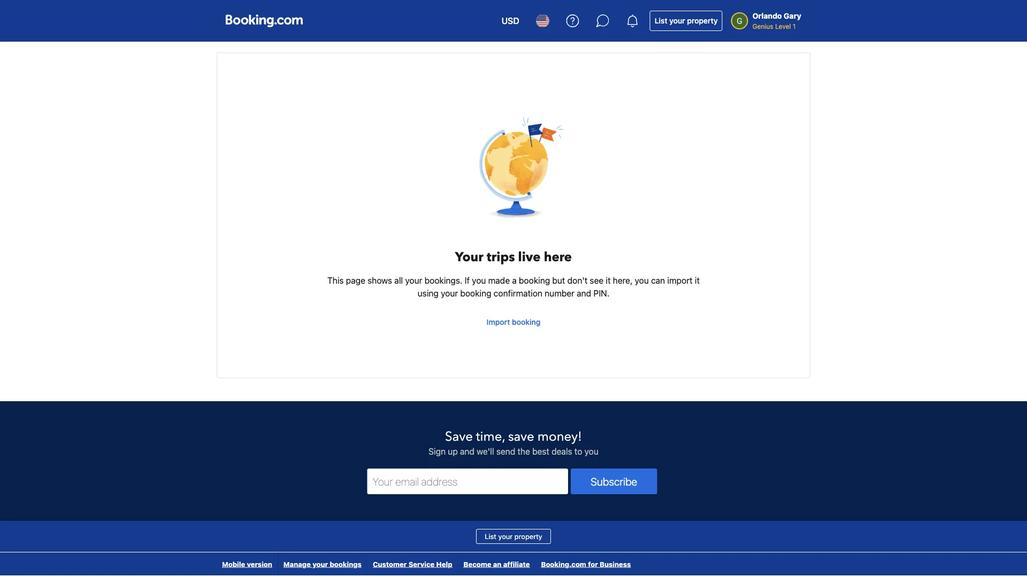 Task type: vqa. For each thing, say whether or not it's contained in the screenshot.
Register on the top of the page
no



Task type: locate. For each thing, give the bounding box(es) containing it.
and right up
[[460, 447, 475, 457]]

2 it from the left
[[695, 276, 700, 286]]

subscribe
[[591, 476, 637, 488]]

0 vertical spatial and
[[577, 289, 591, 299]]

become
[[464, 561, 491, 569]]

navigation
[[217, 553, 637, 576], [221, 576, 806, 578]]

0 horizontal spatial property
[[515, 533, 542, 541]]

and
[[577, 289, 591, 299], [460, 447, 475, 457]]

using
[[418, 289, 439, 299]]

0 horizontal spatial you
[[472, 276, 486, 286]]

mobile version
[[222, 561, 272, 569]]

we'll
[[477, 447, 494, 457]]

1 horizontal spatial property
[[687, 16, 718, 25]]

shows
[[368, 276, 392, 286]]

1 vertical spatial list your property
[[485, 533, 542, 541]]

2 vertical spatial booking
[[512, 318, 541, 327]]

up
[[448, 447, 458, 457]]

you left can
[[635, 276, 649, 286]]

1 vertical spatial list your property link
[[476, 530, 551, 545]]

genius
[[753, 22, 774, 30]]

and inside this page shows all your bookings. if you made a booking but don't see it here, you can import it using your booking confirmation number and pin.
[[577, 289, 591, 299]]

can
[[651, 276, 665, 286]]

list
[[655, 16, 668, 25], [485, 533, 497, 541]]

see
[[590, 276, 604, 286]]

import booking button
[[482, 313, 545, 332]]

your
[[455, 249, 484, 266]]

your
[[670, 16, 685, 25], [405, 276, 422, 286], [441, 289, 458, 299], [498, 533, 513, 541], [313, 561, 328, 569]]

0 horizontal spatial it
[[606, 276, 611, 286]]

it right import at the right
[[695, 276, 700, 286]]

you
[[472, 276, 486, 286], [635, 276, 649, 286], [585, 447, 599, 457]]

this
[[327, 276, 344, 286]]

booking right 'import'
[[512, 318, 541, 327]]

manage your bookings
[[284, 561, 362, 569]]

to
[[575, 447, 582, 457]]

you right to
[[585, 447, 599, 457]]

1 horizontal spatial it
[[695, 276, 700, 286]]

made
[[488, 276, 510, 286]]

list your property link
[[650, 11, 723, 31], [476, 530, 551, 545]]

0 vertical spatial booking
[[519, 276, 550, 286]]

property
[[687, 16, 718, 25], [515, 533, 542, 541]]

0 vertical spatial list your property
[[655, 16, 718, 25]]

1 horizontal spatial you
[[585, 447, 599, 457]]

1 horizontal spatial list your property
[[655, 16, 718, 25]]

0 horizontal spatial and
[[460, 447, 475, 457]]

version
[[247, 561, 272, 569]]

usd
[[502, 16, 519, 26]]

customer service help link
[[368, 553, 458, 576]]

level
[[775, 22, 791, 30]]

service
[[409, 561, 435, 569]]

become an affiliate link
[[458, 553, 535, 576]]

1 horizontal spatial list your property link
[[650, 11, 723, 31]]

send
[[496, 447, 515, 457]]

trips
[[487, 249, 515, 266]]

it right see on the right top of the page
[[606, 276, 611, 286]]

property inside 'save time, save money!' footer
[[515, 533, 542, 541]]

business
[[600, 561, 631, 569]]

it
[[606, 276, 611, 286], [695, 276, 700, 286]]

customer service help
[[373, 561, 452, 569]]

1 vertical spatial property
[[515, 533, 542, 541]]

best
[[532, 447, 549, 457]]

deals
[[552, 447, 572, 457]]

list your property link inside 'save time, save money!' footer
[[476, 530, 551, 545]]

0 horizontal spatial list your property link
[[476, 530, 551, 545]]

you inside save time, save money! sign up and we'll send the best deals to you
[[585, 447, 599, 457]]

orlando
[[753, 12, 782, 20]]

orlando gary genius level 1
[[753, 12, 802, 30]]

0 vertical spatial list
[[655, 16, 668, 25]]

here,
[[613, 276, 633, 286]]

save
[[445, 428, 473, 446]]

1 vertical spatial and
[[460, 447, 475, 457]]

0 vertical spatial list your property link
[[650, 11, 723, 31]]

booking down if
[[460, 289, 491, 299]]

booking inside dropdown button
[[512, 318, 541, 327]]

manage your bookings link
[[278, 553, 367, 576]]

1 vertical spatial list
[[485, 533, 497, 541]]

and inside save time, save money! sign up and we'll send the best deals to you
[[460, 447, 475, 457]]

you right if
[[472, 276, 486, 286]]

usd button
[[495, 8, 526, 34]]

don't
[[568, 276, 588, 286]]

list your property
[[655, 16, 718, 25], [485, 533, 542, 541]]

and down don't
[[577, 289, 591, 299]]

0 horizontal spatial list your property
[[485, 533, 542, 541]]

1 horizontal spatial and
[[577, 289, 591, 299]]

0 horizontal spatial list
[[485, 533, 497, 541]]

save
[[508, 428, 534, 446]]

booking right a
[[519, 276, 550, 286]]

booking
[[519, 276, 550, 286], [460, 289, 491, 299], [512, 318, 541, 327]]

sign
[[429, 447, 446, 457]]

mobile version link
[[217, 553, 278, 576]]



Task type: describe. For each thing, give the bounding box(es) containing it.
list your property inside 'save time, save money!' footer
[[485, 533, 542, 541]]

subscribe button
[[571, 469, 657, 495]]

help
[[436, 561, 452, 569]]

2 horizontal spatial you
[[635, 276, 649, 286]]

all
[[394, 276, 403, 286]]

booking.com for business
[[541, 561, 631, 569]]

pin.
[[594, 289, 610, 299]]

affiliate
[[503, 561, 530, 569]]

but
[[552, 276, 565, 286]]

a
[[512, 276, 517, 286]]

0 vertical spatial property
[[687, 16, 718, 25]]

bookings
[[330, 561, 362, 569]]

booking.com for business link
[[536, 553, 636, 576]]

customer
[[373, 561, 407, 569]]

Your email address email field
[[367, 469, 568, 495]]

this page shows all your bookings. if you made a booking but don't see it here, you can import it using your booking confirmation number and pin.
[[327, 276, 700, 299]]

an
[[493, 561, 502, 569]]

1
[[793, 22, 796, 30]]

live
[[518, 249, 541, 266]]

navigation containing mobile version
[[217, 553, 637, 576]]

for
[[588, 561, 598, 569]]

become an affiliate
[[464, 561, 530, 569]]

1 horizontal spatial list
[[655, 16, 668, 25]]

booking.com
[[541, 561, 586, 569]]

if
[[465, 276, 470, 286]]

page
[[346, 276, 365, 286]]

here
[[544, 249, 572, 266]]

save time, save money! sign up and we'll send the best deals to you
[[429, 428, 599, 457]]

1 vertical spatial booking
[[460, 289, 491, 299]]

import booking
[[487, 318, 541, 327]]

mobile
[[222, 561, 245, 569]]

bookings.
[[425, 276, 463, 286]]

money!
[[538, 428, 582, 446]]

save time, save money! footer
[[0, 401, 1027, 578]]

1 it from the left
[[606, 276, 611, 286]]

list inside 'save time, save money!' footer
[[485, 533, 497, 541]]

your trips live here
[[455, 249, 572, 266]]

confirmation
[[494, 289, 543, 299]]

booking.com online hotel reservations image
[[226, 14, 303, 27]]

gary
[[784, 12, 802, 20]]

manage
[[284, 561, 311, 569]]

import
[[667, 276, 693, 286]]

the
[[518, 447, 530, 457]]

import
[[487, 318, 510, 327]]

time,
[[476, 428, 505, 446]]

number
[[545, 289, 575, 299]]



